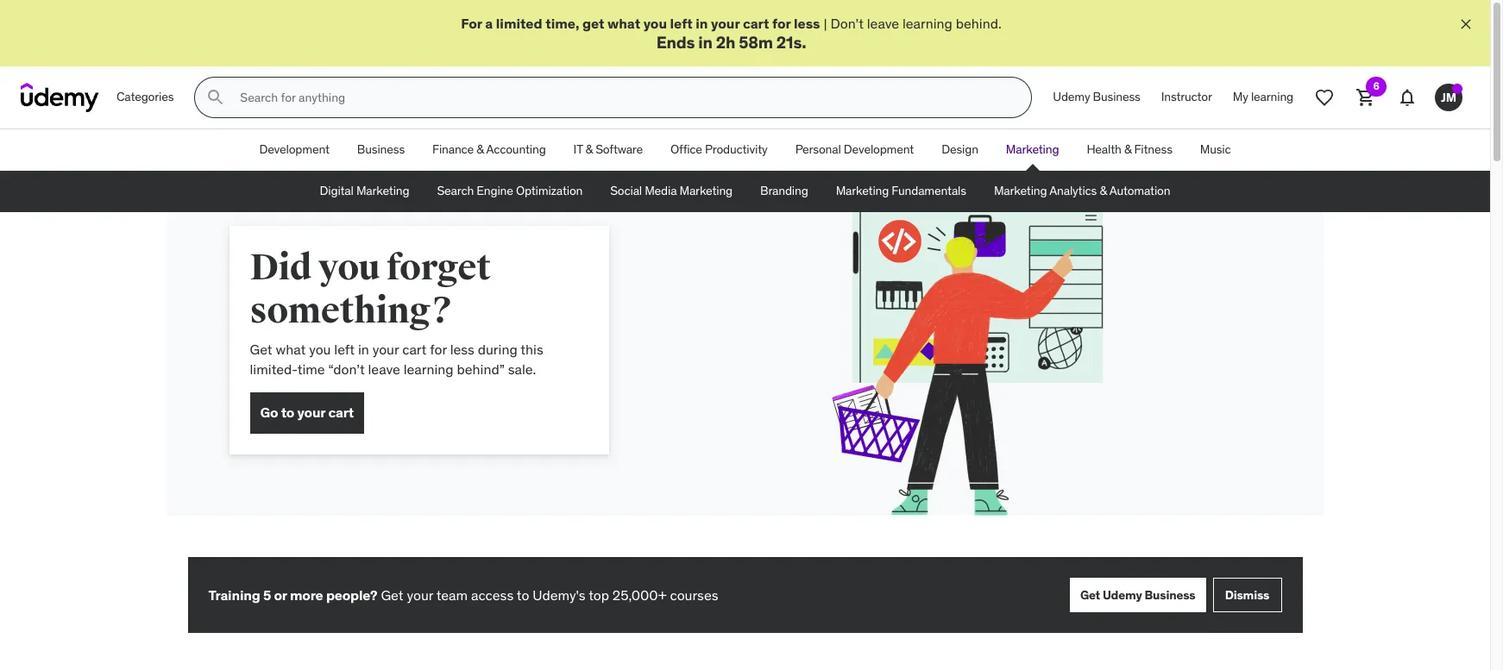 Task type: locate. For each thing, give the bounding box(es) containing it.
you for forget
[[309, 341, 331, 358]]

0 horizontal spatial learning
[[404, 361, 454, 378]]

for left during
[[430, 341, 447, 358]]

0 horizontal spatial less
[[450, 341, 475, 358]]

what inside for a limited time, get what you left in your cart for less | don't leave learning behind. ends in 2h 58m 21s .
[[608, 15, 641, 32]]

training 5 or more people? get your team access to udemy's top 25,000+ courses
[[209, 587, 719, 604]]

what for time,
[[608, 15, 641, 32]]

marketing down office productivity link
[[680, 183, 733, 199]]

development up digital
[[259, 142, 330, 157]]

branding link
[[747, 171, 822, 213]]

learning inside for a limited time, get what you left in your cart for less | don't leave learning behind. ends in 2h 58m 21s .
[[903, 15, 953, 32]]

udemy
[[1054, 89, 1091, 105], [1103, 588, 1143, 603]]

1 vertical spatial left
[[334, 341, 355, 358]]

marketing for marketing
[[1007, 142, 1060, 157]]

jm link
[[1429, 77, 1470, 118]]

learning left behind.
[[903, 15, 953, 32]]

0 vertical spatial left
[[670, 15, 693, 32]]

personal development link
[[782, 130, 928, 171]]

social media marketing link
[[597, 171, 747, 213]]

less for something?
[[450, 341, 475, 358]]

1 horizontal spatial less
[[794, 15, 821, 32]]

2 vertical spatial you
[[309, 341, 331, 358]]

cart inside did you forget something? get what you left in your cart for less during this limited-time "don't leave learning behind" sale.
[[402, 341, 427, 358]]

1 vertical spatial for
[[430, 341, 447, 358]]

learning right my
[[1252, 89, 1294, 105]]

0 horizontal spatial what
[[276, 341, 306, 358]]

in inside did you forget something? get what you left in your cart for less during this limited-time "don't leave learning behind" sale.
[[358, 341, 369, 358]]

this
[[521, 341, 544, 358]]

your up 2h 58m 21s
[[711, 15, 740, 32]]

1 vertical spatial less
[[450, 341, 475, 358]]

music link
[[1187, 130, 1245, 171]]

& inside health & fitness link
[[1125, 142, 1132, 157]]

marketing analytics & automation link
[[981, 171, 1185, 213]]

digital marketing link
[[306, 171, 423, 213]]

you up ends
[[644, 15, 667, 32]]

what right get on the left of page
[[608, 15, 641, 32]]

left inside did you forget something? get what you left in your cart for less during this limited-time "don't leave learning behind" sale.
[[334, 341, 355, 358]]

1 vertical spatial to
[[517, 587, 530, 604]]

learning left the behind"
[[404, 361, 454, 378]]

2 vertical spatial learning
[[404, 361, 454, 378]]

2 horizontal spatial learning
[[1252, 89, 1294, 105]]

1 horizontal spatial left
[[670, 15, 693, 32]]

0 vertical spatial leave
[[867, 15, 900, 32]]

1 horizontal spatial for
[[773, 15, 791, 32]]

digital
[[320, 183, 354, 199]]

1 horizontal spatial udemy
[[1103, 588, 1143, 603]]

leave
[[867, 15, 900, 32], [368, 361, 400, 378]]

in
[[696, 15, 708, 32], [699, 32, 713, 53], [358, 341, 369, 358]]

0 horizontal spatial get
[[250, 341, 272, 358]]

office productivity
[[671, 142, 768, 157]]

& for software
[[586, 142, 593, 157]]

what up limited-
[[276, 341, 306, 358]]

business link
[[343, 130, 419, 171]]

marketing for marketing analytics & automation
[[995, 183, 1048, 199]]

2 vertical spatial business
[[1145, 588, 1196, 603]]

for inside for a limited time, get what you left in your cart for less | don't leave learning behind. ends in 2h 58m 21s .
[[773, 15, 791, 32]]

cart up 2h 58m 21s
[[743, 15, 770, 32]]

0 vertical spatial what
[[608, 15, 641, 32]]

development up marketing fundamentals
[[844, 142, 914, 157]]

1 horizontal spatial development
[[844, 142, 914, 157]]

wishlist image
[[1315, 87, 1336, 108]]

you
[[644, 15, 667, 32], [318, 246, 380, 290], [309, 341, 331, 358]]

& inside it & software link
[[586, 142, 593, 157]]

udemy's
[[533, 587, 586, 604]]

0 horizontal spatial to
[[281, 404, 295, 422]]

engine
[[477, 183, 513, 199]]

1 horizontal spatial to
[[517, 587, 530, 604]]

& right finance
[[477, 142, 484, 157]]

0 horizontal spatial left
[[334, 341, 355, 358]]

business left dismiss
[[1145, 588, 1196, 603]]

& inside finance & accounting 'link'
[[477, 142, 484, 157]]

& right health
[[1125, 142, 1132, 157]]

training
[[209, 587, 260, 604]]

0 vertical spatial cart
[[743, 15, 770, 32]]

marketing down marketing link
[[995, 183, 1048, 199]]

less left | at the top
[[794, 15, 821, 32]]

your inside did you forget something? get what you left in your cart for less during this limited-time "don't leave learning behind" sale.
[[373, 341, 399, 358]]

cart down "don't
[[328, 404, 354, 422]]

marketing fundamentals
[[836, 183, 967, 199]]

0 horizontal spatial udemy
[[1054, 89, 1091, 105]]

a
[[486, 15, 493, 32]]

1 horizontal spatial learning
[[903, 15, 953, 32]]

2 horizontal spatial business
[[1145, 588, 1196, 603]]

left up "don't
[[334, 341, 355, 358]]

learning inside did you forget something? get what you left in your cart for less during this limited-time "don't leave learning behind" sale.
[[404, 361, 454, 378]]

get
[[583, 15, 605, 32]]

0 vertical spatial for
[[773, 15, 791, 32]]

categories
[[117, 89, 174, 105]]

1 vertical spatial cart
[[402, 341, 427, 358]]

0 horizontal spatial leave
[[368, 361, 400, 378]]

0 horizontal spatial for
[[430, 341, 447, 358]]

0 vertical spatial udemy
[[1054, 89, 1091, 105]]

1 vertical spatial leave
[[368, 361, 400, 378]]

you for limited
[[644, 15, 667, 32]]

business up health
[[1093, 89, 1141, 105]]

office productivity link
[[657, 130, 782, 171]]

0 vertical spatial you
[[644, 15, 667, 32]]

1 horizontal spatial what
[[608, 15, 641, 32]]

marketing down personal development link
[[836, 183, 889, 199]]

it & software
[[574, 142, 643, 157]]

go to your cart link
[[250, 393, 364, 434]]

to right access
[[517, 587, 530, 604]]

you right did
[[318, 246, 380, 290]]

for up 2h 58m 21s
[[773, 15, 791, 32]]

optimization
[[516, 183, 583, 199]]

in for forget
[[358, 341, 369, 358]]

less inside for a limited time, get what you left in your cart for less | don't leave learning behind. ends in 2h 58m 21s .
[[794, 15, 821, 32]]

left up ends
[[670, 15, 693, 32]]

marketing
[[1007, 142, 1060, 157], [356, 183, 410, 199], [680, 183, 733, 199], [836, 183, 889, 199], [995, 183, 1048, 199]]

for
[[773, 15, 791, 32], [430, 341, 447, 358]]

0 vertical spatial less
[[794, 15, 821, 32]]

& right the analytics
[[1100, 183, 1108, 199]]

forget
[[387, 246, 491, 290]]

1 horizontal spatial leave
[[867, 15, 900, 32]]

you inside for a limited time, get what you left in your cart for less | don't leave learning behind. ends in 2h 58m 21s .
[[644, 15, 667, 32]]

for a limited time, get what you left in your cart for less | don't leave learning behind. ends in 2h 58m 21s .
[[461, 15, 1002, 53]]

0 horizontal spatial business
[[357, 142, 405, 157]]

your right go on the bottom
[[297, 404, 326, 422]]

less
[[794, 15, 821, 32], [450, 341, 475, 358]]

to right go on the bottom
[[281, 404, 295, 422]]

1 horizontal spatial cart
[[402, 341, 427, 358]]

0 vertical spatial business
[[1093, 89, 1141, 105]]

1 vertical spatial business
[[357, 142, 405, 157]]

access
[[471, 587, 514, 604]]

1 vertical spatial learning
[[1252, 89, 1294, 105]]

for inside did you forget something? get what you left in your cart for less during this limited-time "don't leave learning behind" sale.
[[430, 341, 447, 358]]

marketing up the analytics
[[1007, 142, 1060, 157]]

cart for time,
[[743, 15, 770, 32]]

1 vertical spatial what
[[276, 341, 306, 358]]

what for something?
[[276, 341, 306, 358]]

cart inside for a limited time, get what you left in your cart for less | don't leave learning behind. ends in 2h 58m 21s .
[[743, 15, 770, 32]]

&
[[477, 142, 484, 157], [586, 142, 593, 157], [1125, 142, 1132, 157], [1100, 183, 1108, 199]]

1 vertical spatial udemy
[[1103, 588, 1143, 603]]

what
[[608, 15, 641, 32], [276, 341, 306, 358]]

submit search image
[[206, 87, 226, 108]]

for
[[461, 15, 482, 32]]

you up time
[[309, 341, 331, 358]]

business inside the get udemy business link
[[1145, 588, 1196, 603]]

to
[[281, 404, 295, 422], [517, 587, 530, 604]]

0 horizontal spatial development
[[259, 142, 330, 157]]

1 development from the left
[[259, 142, 330, 157]]

0 vertical spatial learning
[[903, 15, 953, 32]]

team
[[437, 587, 468, 604]]

left inside for a limited time, get what you left in your cart for less | don't leave learning behind. ends in 2h 58m 21s .
[[670, 15, 693, 32]]

your down something?
[[373, 341, 399, 358]]

2 vertical spatial cart
[[328, 404, 354, 422]]

marketing for marketing fundamentals
[[836, 183, 889, 199]]

for for time,
[[773, 15, 791, 32]]

1 horizontal spatial business
[[1093, 89, 1141, 105]]

your inside for a limited time, get what you left in your cart for less | don't leave learning behind. ends in 2h 58m 21s .
[[711, 15, 740, 32]]

fitness
[[1135, 142, 1173, 157]]

leave right "don't
[[368, 361, 400, 378]]

development
[[259, 142, 330, 157], [844, 142, 914, 157]]

2 horizontal spatial cart
[[743, 15, 770, 32]]

fundamentals
[[892, 183, 967, 199]]

get inside did you forget something? get what you left in your cart for less during this limited-time "don't leave learning behind" sale.
[[250, 341, 272, 358]]

jm
[[1442, 90, 1457, 105]]

in for limited
[[696, 15, 708, 32]]

top
[[589, 587, 610, 604]]

less up the behind"
[[450, 341, 475, 358]]

less inside did you forget something? get what you left in your cart for less during this limited-time "don't leave learning behind" sale.
[[450, 341, 475, 358]]

leave right "don't"
[[867, 15, 900, 32]]

my learning
[[1234, 89, 1294, 105]]

behind"
[[457, 361, 505, 378]]

business up digital marketing at the top of page
[[357, 142, 405, 157]]

what inside did you forget something? get what you left in your cart for less during this limited-time "don't leave learning behind" sale.
[[276, 341, 306, 358]]

get udemy business link
[[1070, 579, 1207, 613]]

cart down something?
[[402, 341, 427, 358]]

& right it
[[586, 142, 593, 157]]



Task type: vqa. For each thing, say whether or not it's contained in the screenshot.
Preview
no



Task type: describe. For each thing, give the bounding box(es) containing it.
marketing down business link
[[356, 183, 410, 199]]

did you forget something? get what you left in your cart for less during this limited-time "don't leave learning behind" sale.
[[250, 246, 544, 378]]

instructor
[[1162, 89, 1213, 105]]

automation
[[1110, 183, 1171, 199]]

music
[[1201, 142, 1232, 157]]

business inside the udemy business link
[[1093, 89, 1141, 105]]

business inside business link
[[357, 142, 405, 157]]

2 horizontal spatial get
[[1081, 588, 1101, 603]]

search engine optimization
[[437, 183, 583, 199]]

time
[[298, 361, 325, 378]]

my
[[1234, 89, 1249, 105]]

leave inside did you forget something? get what you left in your cart for less during this limited-time "don't leave learning behind" sale.
[[368, 361, 400, 378]]

udemy image
[[21, 83, 99, 112]]

categories button
[[106, 77, 184, 118]]

design
[[942, 142, 979, 157]]

left for something?
[[334, 341, 355, 358]]

accounting
[[487, 142, 546, 157]]

cart for something?
[[402, 341, 427, 358]]

personal development
[[796, 142, 914, 157]]

people?
[[326, 587, 378, 604]]

more
[[290, 587, 323, 604]]

health & fitness
[[1087, 142, 1173, 157]]

did
[[250, 246, 312, 290]]

health & fitness link
[[1073, 130, 1187, 171]]

udemy business link
[[1043, 77, 1151, 118]]

limited
[[496, 15, 543, 32]]

for for something?
[[430, 341, 447, 358]]

"don't
[[329, 361, 365, 378]]

& inside marketing analytics & automation link
[[1100, 183, 1108, 199]]

shopping cart with 6 items image
[[1356, 87, 1377, 108]]

my learning link
[[1223, 77, 1305, 118]]

search engine optimization link
[[423, 171, 597, 213]]

6 link
[[1346, 77, 1387, 118]]

don't
[[831, 15, 864, 32]]

& for accounting
[[477, 142, 484, 157]]

sale.
[[508, 361, 536, 378]]

analytics
[[1050, 183, 1098, 199]]

productivity
[[705, 142, 768, 157]]

you have alerts image
[[1453, 84, 1463, 94]]

0 horizontal spatial cart
[[328, 404, 354, 422]]

finance & accounting
[[433, 142, 546, 157]]

ends
[[657, 32, 695, 53]]

media
[[645, 183, 677, 199]]

marketing link
[[993, 130, 1073, 171]]

close image
[[1458, 16, 1475, 33]]

5
[[263, 587, 271, 604]]

your left team
[[407, 587, 433, 604]]

& for fitness
[[1125, 142, 1132, 157]]

marketing analytics & automation
[[995, 183, 1171, 199]]

search
[[437, 183, 474, 199]]

get udemy business
[[1081, 588, 1196, 603]]

personal
[[796, 142, 841, 157]]

Search for anything text field
[[237, 83, 1011, 112]]

limited-
[[250, 361, 298, 378]]

25,000+
[[613, 587, 667, 604]]

health
[[1087, 142, 1122, 157]]

development link
[[246, 130, 343, 171]]

something?
[[250, 289, 454, 333]]

2 development from the left
[[844, 142, 914, 157]]

notifications image
[[1398, 87, 1418, 108]]

it
[[574, 142, 583, 157]]

instructor link
[[1151, 77, 1223, 118]]

udemy business
[[1054, 89, 1141, 105]]

marketing inside "link"
[[680, 183, 733, 199]]

branding
[[761, 183, 809, 199]]

|
[[824, 15, 828, 32]]

0 vertical spatial to
[[281, 404, 295, 422]]

behind.
[[956, 15, 1002, 32]]

finance
[[433, 142, 474, 157]]

go
[[260, 404, 278, 422]]

social
[[611, 183, 642, 199]]

marketing fundamentals link
[[822, 171, 981, 213]]

less for time,
[[794, 15, 821, 32]]

1 vertical spatial you
[[318, 246, 380, 290]]

leave inside for a limited time, get what you left in your cart for less | don't leave learning behind. ends in 2h 58m 21s .
[[867, 15, 900, 32]]

social media marketing
[[611, 183, 733, 199]]

dismiss
[[1226, 588, 1270, 603]]

finance & accounting link
[[419, 130, 560, 171]]

1 horizontal spatial get
[[381, 587, 404, 604]]

udemy inside the get udemy business link
[[1103, 588, 1143, 603]]

time,
[[546, 15, 580, 32]]

software
[[596, 142, 643, 157]]

left for time,
[[670, 15, 693, 32]]

design link
[[928, 130, 993, 171]]

2h 58m 21s
[[716, 32, 802, 53]]

during
[[478, 341, 518, 358]]

it & software link
[[560, 130, 657, 171]]

digital marketing
[[320, 183, 410, 199]]

or
[[274, 587, 287, 604]]

courses
[[670, 587, 719, 604]]

office
[[671, 142, 703, 157]]

.
[[802, 32, 807, 53]]

go to your cart
[[260, 404, 354, 422]]

6
[[1374, 80, 1380, 93]]

dismiss button
[[1213, 579, 1283, 613]]



